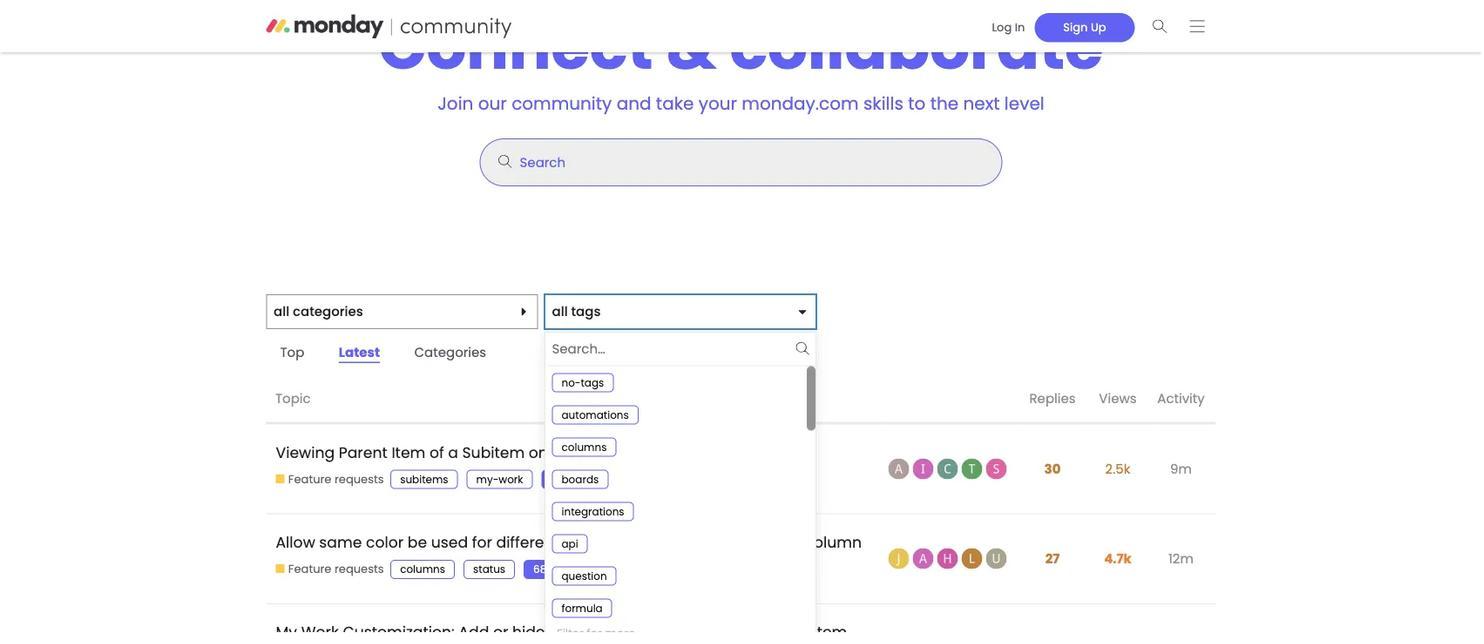 Task type: describe. For each thing, give the bounding box(es) containing it.
and
[[617, 91, 652, 116]]

lucas vaneveld - frequent poster image
[[962, 549, 983, 570]]

viewing parent item of a subitem on my work
[[276, 442, 615, 463]]

statuses
[[564, 532, 627, 553]]

12m link
[[1165, 537, 1199, 582]]

on
[[529, 442, 548, 463]]

posters element
[[884, 376, 1020, 424]]

12m
[[1169, 550, 1194, 569]]

community
[[512, 91, 612, 116]]

tags
[[571, 302, 601, 321]]

0 horizontal spatial the
[[680, 532, 704, 553]]

work
[[499, 473, 524, 487]]

used
[[431, 532, 468, 553]]

level
[[1005, 91, 1045, 116]]

allow
[[276, 532, 315, 553]]

Search text field
[[481, 139, 1002, 186]]

top
[[280, 343, 305, 362]]

votes for my
[[567, 473, 596, 487]]

feature requests for parent
[[288, 472, 384, 488]]

7 radio item from the top
[[546, 560, 807, 592]]

subitems
[[400, 473, 449, 487]]

30 button
[[1041, 450, 1066, 489]]

all categories
[[274, 302, 363, 321]]

your
[[699, 91, 738, 116]]

up
[[1091, 19, 1107, 35]]

open advanced search image
[[489, 146, 521, 177]]

allow same color be used for different statuses within the same status column link
[[276, 519, 862, 566]]

log in button
[[983, 13, 1035, 42]]

alexandre campagna - frequent poster image
[[913, 549, 934, 570]]

sign
[[1064, 19, 1088, 35]]

categories
[[415, 343, 487, 362]]

latest
[[339, 343, 380, 362]]

my-work
[[477, 473, 524, 487]]

activity
[[1158, 390, 1205, 408]]

search image
[[1153, 20, 1168, 33]]

parent
[[339, 442, 388, 463]]

27
[[1046, 550, 1060, 569]]

be
[[408, 532, 427, 553]]

68
[[534, 563, 547, 577]]

1 radio item from the top
[[546, 367, 807, 399]]

subitems link
[[391, 470, 458, 490]]

item
[[392, 442, 426, 463]]

feature requests link for parent
[[276, 472, 384, 488]]

our
[[478, 91, 507, 116]]

john s - most recent poster image
[[986, 549, 1007, 570]]

3 radio item from the top
[[546, 431, 807, 463]]

categories
[[293, 302, 363, 321]]

activity button
[[1151, 376, 1217, 424]]

menu image
[[1191, 20, 1205, 33]]

2 same from the left
[[708, 532, 751, 553]]

27 button
[[1042, 540, 1065, 579]]

feature for viewing
[[288, 472, 332, 488]]

join
[[438, 91, 474, 116]]

2.5k
[[1106, 460, 1131, 479]]

iandee - frequent poster image
[[913, 459, 934, 480]]

log
[[993, 19, 1012, 35]]

94 votes
[[551, 473, 596, 487]]

next
[[964, 91, 1000, 116]]

feature for allow
[[288, 562, 332, 578]]

2 radio item from the top
[[546, 399, 807, 431]]

feature requests link for same
[[276, 562, 384, 578]]

monday.com
[[742, 91, 859, 116]]

allow same color be used for different statuses within the same status column
[[276, 532, 862, 553]]

68 votes link
[[524, 560, 588, 580]]

feature requests for same
[[288, 562, 384, 578]]

9m
[[1171, 460, 1193, 479]]

4.7k
[[1105, 550, 1132, 569]]

a
[[448, 442, 458, 463]]

in
[[1015, 19, 1026, 35]]

work
[[578, 442, 615, 463]]



Task type: locate. For each thing, give the bounding box(es) containing it.
2 all from the left
[[552, 302, 568, 321]]

collaborate
[[730, 3, 1104, 91]]

my
[[552, 442, 574, 463]]

votes right 94
[[567, 473, 596, 487]]

2 feature from the top
[[288, 562, 332, 578]]

latest link
[[325, 339, 394, 366]]

the
[[931, 91, 959, 116], [680, 532, 704, 553]]

tags list for subitem
[[391, 470, 614, 490]]

30
[[1045, 460, 1061, 479]]

requests
[[335, 472, 384, 488], [335, 562, 384, 578]]

feature down 'allow' on the bottom
[[288, 562, 332, 578]]

0 horizontal spatial status
[[473, 563, 506, 577]]

for
[[472, 532, 492, 553]]

replies
[[1030, 390, 1076, 408]]

requests down color
[[335, 562, 384, 578]]

my-work link
[[467, 470, 533, 490]]

feature requests down parent
[[288, 472, 384, 488]]

tags list
[[391, 470, 614, 490], [391, 560, 596, 580]]

status link
[[464, 560, 515, 580]]

viewing parent item of a subitem on my work link
[[276, 429, 615, 476]]

1 horizontal spatial all
[[552, 302, 568, 321]]

status inside "allow same color be used for different statuses within the same status column" link
[[755, 532, 801, 553]]

status left column
[[755, 532, 801, 553]]

adam krukemyer - original poster image
[[889, 459, 910, 480]]

0 vertical spatial feature requests
[[288, 472, 384, 488]]

5 radio item from the top
[[546, 496, 807, 528]]

column
[[805, 532, 862, 553]]

1 requests from the top
[[335, 472, 384, 488]]

0 vertical spatial feature requests link
[[276, 472, 384, 488]]

monday community forum image
[[266, 14, 546, 38]]

requests down parent
[[335, 472, 384, 488]]

1 vertical spatial tags list
[[391, 560, 596, 580]]

68 votes
[[534, 563, 578, 577]]

all tags
[[552, 302, 601, 321]]

skills
[[864, 91, 904, 116]]

same left color
[[319, 532, 362, 553]]

tags list for for
[[391, 560, 596, 580]]

categories link
[[401, 339, 501, 366]]

1 vertical spatial feature requests
[[288, 562, 384, 578]]

all
[[274, 302, 290, 321], [552, 302, 568, 321]]

0 horizontal spatial all
[[274, 302, 290, 321]]

tags list down for
[[391, 560, 596, 580]]

within
[[631, 532, 676, 553]]

viewing
[[276, 442, 335, 463]]

navigation containing log in
[[977, 8, 1217, 45]]

votes right 68 at the left
[[550, 563, 578, 577]]

requests for same
[[335, 562, 384, 578]]

all left tags
[[552, 302, 568, 321]]

all up top at the left bottom of page
[[274, 302, 290, 321]]

radio item
[[546, 367, 807, 399], [546, 399, 807, 431], [546, 431, 807, 463], [546, 463, 807, 496], [546, 496, 807, 528], [546, 528, 807, 560], [546, 560, 807, 592], [546, 592, 807, 625]]

0 vertical spatial votes
[[567, 473, 596, 487]]

different
[[496, 532, 560, 553]]

jaewoo kim - original poster image
[[889, 549, 910, 570]]

feature requests
[[288, 472, 384, 488], [288, 562, 384, 578]]

feature
[[288, 472, 332, 488], [288, 562, 332, 578]]

1 feature requests link from the top
[[276, 472, 384, 488]]

0 vertical spatial the
[[931, 91, 959, 116]]

same
[[319, 532, 362, 553], [708, 532, 751, 553]]

the right to
[[931, 91, 959, 116]]

same right within at the left bottom
[[708, 532, 751, 553]]

0 horizontal spatial same
[[319, 532, 362, 553]]

&
[[667, 3, 717, 91]]

94 votes link
[[542, 470, 605, 490]]

2 requests from the top
[[335, 562, 384, 578]]

1 feature requests from the top
[[288, 472, 384, 488]]

color
[[366, 532, 404, 553]]

2 feature requests from the top
[[288, 562, 384, 578]]

all for all categories
[[274, 302, 290, 321]]

hgx5a4 - frequent poster image
[[938, 549, 959, 570]]

columns link
[[391, 560, 455, 580]]

1 vertical spatial the
[[680, 532, 704, 553]]

views
[[1100, 390, 1137, 408]]

all for all tags
[[552, 302, 568, 321]]

8 radio item from the top
[[546, 592, 807, 625]]

1 tags list from the top
[[391, 470, 614, 490]]

1 all from the left
[[274, 302, 290, 321]]

connect & collaborate join our community and take your monday.com skills to the next level
[[379, 3, 1104, 116]]

1 feature from the top
[[288, 472, 332, 488]]

topic
[[275, 390, 311, 408]]

1 vertical spatial votes
[[550, 563, 578, 577]]

4 radio item from the top
[[546, 463, 807, 496]]

requests for parent
[[335, 472, 384, 488]]

6 radio item from the top
[[546, 528, 807, 560]]

feature requests down 'allow' on the bottom
[[288, 562, 384, 578]]

0 vertical spatial feature
[[288, 472, 332, 488]]

1 vertical spatial feature requests link
[[276, 562, 384, 578]]

subitem
[[462, 442, 525, 463]]

tags list down subitem
[[391, 470, 614, 490]]

0 vertical spatial status
[[755, 532, 801, 553]]

top link
[[266, 339, 319, 366]]

9m link
[[1167, 447, 1197, 492]]

connect
[[379, 3, 653, 91]]

tags list containing subitems
[[391, 470, 614, 490]]

2 feature requests link from the top
[[276, 562, 384, 578]]

1 horizontal spatial the
[[931, 91, 959, 116]]

1 vertical spatial status
[[473, 563, 506, 577]]

of
[[430, 442, 444, 463]]

sign up button
[[1035, 13, 1136, 42]]

charles karpiuk - frequent poster image
[[938, 459, 959, 480]]

feature requests link
[[276, 472, 384, 488], [276, 562, 384, 578]]

my-
[[477, 473, 499, 487]]

navigation
[[977, 8, 1217, 45]]

1 horizontal spatial status
[[755, 532, 801, 553]]

votes
[[567, 473, 596, 487], [550, 563, 578, 577]]

1 horizontal spatial same
[[708, 532, 751, 553]]

take
[[656, 91, 694, 116]]

the inside connect & collaborate join our community and take your monday.com skills to the next level
[[931, 91, 959, 116]]

2 tags list from the top
[[391, 560, 596, 580]]

94
[[551, 473, 565, 487]]

sonya senkowsky - most recent poster image
[[986, 459, 1007, 480]]

taylor tedesco - frequent poster image
[[962, 459, 983, 480]]

0 vertical spatial requests
[[335, 472, 384, 488]]

feature down viewing
[[288, 472, 332, 488]]

1 same from the left
[[319, 532, 362, 553]]

status inside status link
[[473, 563, 506, 577]]

tags list containing columns
[[391, 560, 596, 580]]

1 vertical spatial requests
[[335, 562, 384, 578]]

status down for
[[473, 563, 506, 577]]

sign up
[[1064, 19, 1107, 35]]

feature requests link down 'allow' on the bottom
[[276, 562, 384, 578]]

menu
[[546, 367, 816, 625]]

replies button
[[1020, 376, 1086, 424]]

1 vertical spatial feature
[[288, 562, 332, 578]]

feature requests link down viewing
[[276, 472, 384, 488]]

to
[[909, 91, 926, 116]]

log in
[[993, 19, 1026, 35]]

status
[[755, 532, 801, 553], [473, 563, 506, 577]]

columns
[[400, 563, 446, 577]]

0 vertical spatial tags list
[[391, 470, 614, 490]]

views button
[[1086, 376, 1151, 424]]

the right within at the left bottom
[[680, 532, 704, 553]]

search image
[[796, 343, 809, 356]]

Search… search field
[[552, 336, 793, 362]]

votes for statuses
[[550, 563, 578, 577]]



Task type: vqa. For each thing, say whether or not it's contained in the screenshot.
THE FEATURE REQUEST: ADD A DEVELOPER PAGE TO UPDATE APP PRICING link
no



